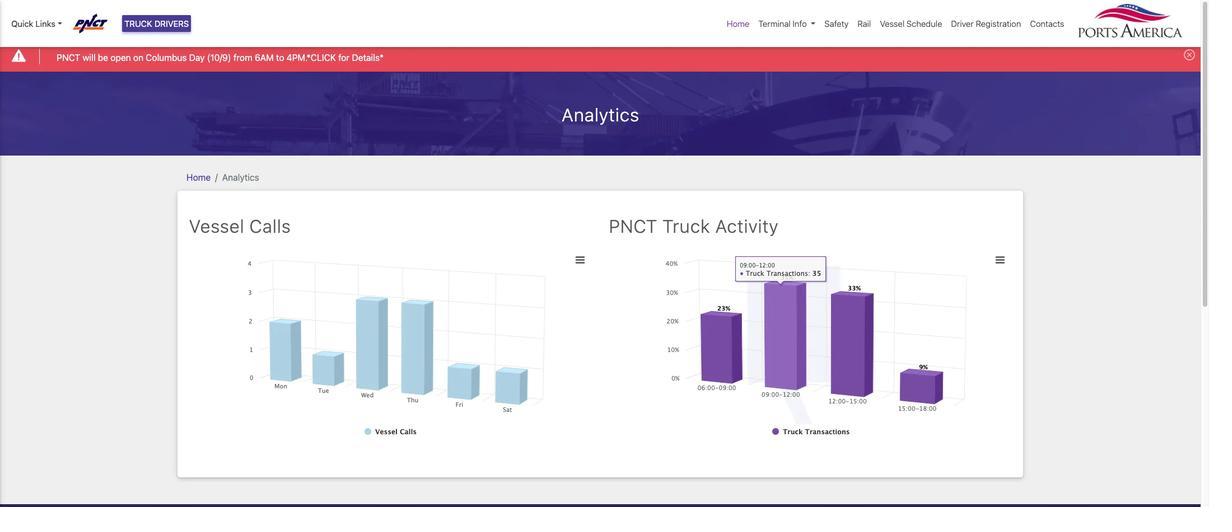 Task type: describe. For each thing, give the bounding box(es) containing it.
vessel schedule
[[881, 18, 943, 29]]

activity
[[716, 216, 779, 237]]

links
[[36, 18, 55, 29]]

to
[[276, 52, 284, 63]]

will
[[83, 52, 96, 63]]

contacts
[[1031, 18, 1065, 29]]

rail link
[[854, 13, 876, 34]]

from
[[234, 52, 253, 63]]

info
[[793, 18, 807, 29]]

calls
[[249, 216, 291, 237]]

pnct will be open on columbus day (10/9) from 6am to 4pm.*click for details*
[[57, 52, 384, 63]]

truck drivers link
[[122, 15, 191, 32]]

4pm.*click
[[287, 52, 336, 63]]

0 horizontal spatial home
[[187, 172, 211, 182]]

vessel for vessel calls
[[189, 216, 244, 237]]

pnct will be open on columbus day (10/9) from 6am to 4pm.*click for details* link
[[57, 51, 384, 64]]

terminal info link
[[755, 13, 821, 34]]

contacts link
[[1026, 13, 1070, 34]]

columbus
[[146, 52, 187, 63]]

6am
[[255, 52, 274, 63]]

quick
[[11, 18, 33, 29]]

pnct for pnct truck activity
[[609, 216, 658, 237]]

0 horizontal spatial truck
[[124, 18, 152, 29]]

1 vertical spatial home link
[[187, 172, 211, 182]]

driver registration link
[[947, 13, 1026, 34]]

registration
[[977, 18, 1022, 29]]

0 horizontal spatial analytics
[[222, 172, 259, 182]]



Task type: locate. For each thing, give the bounding box(es) containing it.
open
[[111, 52, 131, 63]]

safety
[[825, 18, 849, 29]]

truck
[[124, 18, 152, 29], [663, 216, 711, 237]]

details*
[[352, 52, 384, 63]]

1 vertical spatial vessel
[[189, 216, 244, 237]]

schedule
[[907, 18, 943, 29]]

terminal
[[759, 18, 791, 29]]

1 horizontal spatial truck
[[663, 216, 711, 237]]

vessel right "rail"
[[881, 18, 905, 29]]

analytics
[[562, 104, 640, 125], [222, 172, 259, 182]]

0 vertical spatial home
[[727, 18, 750, 29]]

be
[[98, 52, 108, 63]]

0 horizontal spatial home link
[[187, 172, 211, 182]]

(10/9)
[[207, 52, 231, 63]]

1 horizontal spatial pnct
[[609, 216, 658, 237]]

vessel left calls
[[189, 216, 244, 237]]

for
[[339, 52, 350, 63]]

0 vertical spatial truck
[[124, 18, 152, 29]]

home inside home link
[[727, 18, 750, 29]]

rail
[[858, 18, 872, 29]]

vessel
[[881, 18, 905, 29], [189, 216, 244, 237]]

pnct
[[57, 52, 80, 63], [609, 216, 658, 237]]

1 vertical spatial pnct
[[609, 216, 658, 237]]

safety link
[[821, 13, 854, 34]]

0 vertical spatial vessel
[[881, 18, 905, 29]]

driver
[[952, 18, 974, 29]]

home link
[[723, 13, 755, 34], [187, 172, 211, 182]]

quick links
[[11, 18, 55, 29]]

driver registration
[[952, 18, 1022, 29]]

drivers
[[155, 18, 189, 29]]

0 horizontal spatial vessel
[[189, 216, 244, 237]]

0 vertical spatial pnct
[[57, 52, 80, 63]]

1 horizontal spatial home
[[727, 18, 750, 29]]

day
[[189, 52, 205, 63]]

1 horizontal spatial analytics
[[562, 104, 640, 125]]

1 horizontal spatial home link
[[723, 13, 755, 34]]

0 horizontal spatial pnct
[[57, 52, 80, 63]]

vessel for vessel schedule
[[881, 18, 905, 29]]

truck drivers
[[124, 18, 189, 29]]

pnct truck activity
[[609, 216, 779, 237]]

vessel schedule link
[[876, 13, 947, 34]]

terminal info
[[759, 18, 807, 29]]

pnct inside alert
[[57, 52, 80, 63]]

pnct for pnct will be open on columbus day (10/9) from 6am to 4pm.*click for details*
[[57, 52, 80, 63]]

1 horizontal spatial vessel
[[881, 18, 905, 29]]

1 vertical spatial truck
[[663, 216, 711, 237]]

1 vertical spatial analytics
[[222, 172, 259, 182]]

0 vertical spatial analytics
[[562, 104, 640, 125]]

close image
[[1185, 49, 1196, 61]]

on
[[133, 52, 144, 63]]

quick links link
[[11, 17, 62, 30]]

0 vertical spatial home link
[[723, 13, 755, 34]]

home
[[727, 18, 750, 29], [187, 172, 211, 182]]

pnct will be open on columbus day (10/9) from 6am to 4pm.*click for details* alert
[[0, 41, 1202, 72]]

vessel calls
[[189, 216, 291, 237]]

1 vertical spatial home
[[187, 172, 211, 182]]



Task type: vqa. For each thing, say whether or not it's contained in the screenshot.
the Vessel to the bottom
yes



